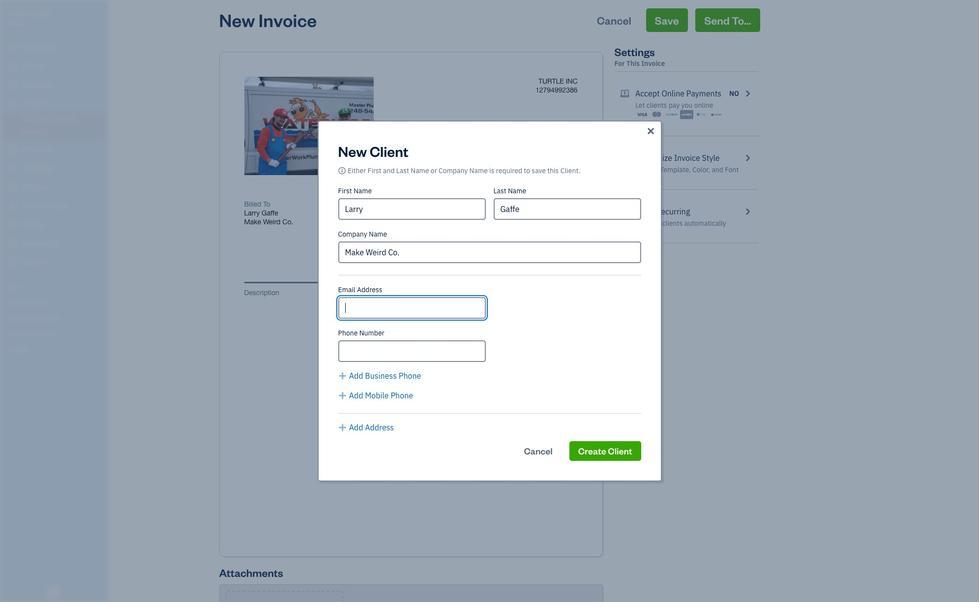 Task type: locate. For each thing, give the bounding box(es) containing it.
plus image left 'business'
[[338, 370, 347, 382]]

date down issue date in mm/dd/yyyy format text box
[[355, 230, 369, 238]]

0 vertical spatial chevronright image
[[744, 88, 753, 99]]

1 chevronright image from the top
[[744, 88, 753, 99]]

1 vertical spatial client
[[608, 445, 633, 457]]

phone inside button
[[399, 371, 421, 381]]

timer image
[[6, 201, 18, 211]]

0 horizontal spatial client
[[370, 142, 409, 160]]

add address button
[[338, 422, 394, 434]]

inc inside turtle inc 12794992386
[[566, 77, 578, 85]]

invoice
[[259, 8, 317, 31], [642, 59, 665, 68], [675, 153, 701, 163], [415, 200, 437, 208]]

chevronright image for no
[[744, 88, 753, 99]]

2 vertical spatial phone
[[391, 391, 413, 401]]

name up date of issue at top
[[354, 186, 372, 195]]

plus image
[[338, 370, 347, 382], [338, 390, 347, 402]]

client image
[[6, 62, 18, 71]]

1 vertical spatial plus image
[[338, 390, 347, 402]]

close image
[[646, 125, 656, 137]]

phone right mobile
[[391, 391, 413, 401]]

0 vertical spatial inc
[[38, 9, 52, 19]]

0 vertical spatial first
[[368, 166, 382, 175]]

usd
[[562, 200, 576, 208]]

inc inside turtle inc owner
[[38, 9, 52, 19]]

phone
[[338, 329, 358, 338], [399, 371, 421, 381], [391, 391, 413, 401]]

0 vertical spatial cancel button
[[588, 8, 641, 32]]

online
[[662, 89, 685, 98]]

client
[[370, 142, 409, 160], [608, 445, 633, 457]]

phone number
[[338, 329, 385, 338]]

First Name text field
[[338, 198, 486, 220]]

address for email address
[[357, 285, 383, 294]]

0 horizontal spatial and
[[383, 166, 395, 175]]

due
[[546, 200, 558, 208], [341, 230, 353, 238]]

and down new client
[[383, 166, 395, 175]]

date of issue
[[341, 200, 381, 208]]

Phone Number text field
[[338, 341, 486, 362]]

date left of
[[341, 200, 355, 208]]

cancel inside new client dialog
[[524, 445, 553, 457]]

add mobile phone
[[349, 391, 413, 401]]

cancel button for save
[[588, 8, 641, 32]]

1 horizontal spatial turtle
[[539, 77, 564, 85]]

larry
[[244, 209, 260, 217]]

either
[[348, 166, 366, 175]]

1 add from the top
[[349, 371, 363, 381]]

0 horizontal spatial make
[[244, 218, 261, 226]]

(
[[560, 200, 562, 208]]

1 horizontal spatial make
[[636, 207, 655, 217]]

phone inside button
[[391, 391, 413, 401]]

name
[[411, 166, 429, 175], [470, 166, 488, 175], [354, 186, 372, 195], [508, 186, 527, 195], [369, 230, 387, 239]]

turtle inc owner
[[8, 9, 52, 27]]

change
[[636, 165, 659, 174]]

mobile
[[365, 391, 389, 401]]

style
[[702, 153, 720, 163]]

0 vertical spatial number
[[438, 200, 463, 208]]

0 vertical spatial turtle
[[8, 9, 36, 19]]

2 plus image from the top
[[338, 390, 347, 402]]

plus image up plus image
[[338, 390, 347, 402]]

let
[[636, 101, 645, 110]]

address down the add mobile phone
[[365, 423, 394, 433]]

0 vertical spatial company
[[439, 166, 468, 175]]

add for add address
[[349, 423, 363, 433]]

add mobile phone button
[[338, 390, 413, 402]]

online
[[695, 101, 714, 110]]

1 vertical spatial number
[[360, 329, 385, 338]]

0 vertical spatial make
[[636, 207, 655, 217]]

0 horizontal spatial inc
[[38, 9, 52, 19]]

and down style
[[712, 165, 724, 174]]

turtle up 12794992386 at the right
[[539, 77, 564, 85]]

first down primary icon
[[338, 186, 352, 195]]

turtle up owner
[[8, 9, 36, 19]]

name up amount
[[508, 186, 527, 195]]

first right either
[[368, 166, 382, 175]]

address right email
[[357, 285, 383, 294]]

new for new client
[[338, 142, 367, 160]]

0 horizontal spatial cancel
[[524, 445, 553, 457]]

company
[[439, 166, 468, 175], [338, 230, 367, 239]]

clients down accept
[[647, 101, 667, 110]]

due left ( on the right
[[546, 200, 558, 208]]

items and services image
[[7, 314, 105, 322]]

you
[[682, 101, 693, 110]]

client inside button
[[608, 445, 633, 457]]

0 vertical spatial plus image
[[338, 370, 347, 382]]

first name
[[338, 186, 372, 195]]

turtle
[[8, 9, 36, 19], [539, 77, 564, 85]]

2 add from the top
[[349, 391, 363, 401]]

or
[[431, 166, 437, 175]]

address inside button
[[365, 423, 394, 433]]

inc for turtle inc owner
[[38, 9, 52, 19]]

make recurring
[[636, 207, 691, 217]]

due date
[[341, 230, 369, 238]]

let clients pay you online
[[636, 101, 714, 110]]

make down larry
[[244, 218, 261, 226]]

1 horizontal spatial number
[[438, 200, 463, 208]]

phone for add business phone
[[399, 371, 421, 381]]

0 horizontal spatial turtle
[[8, 9, 36, 19]]

new invoice
[[219, 8, 317, 31]]

1 vertical spatial due
[[341, 230, 353, 238]]

add left 'business'
[[349, 371, 363, 381]]

phone for add mobile phone
[[391, 391, 413, 401]]

name down issue date in mm/dd/yyyy format text box
[[369, 230, 387, 239]]

add
[[349, 371, 363, 381], [349, 391, 363, 401], [349, 423, 363, 433]]

chevronright image
[[744, 88, 753, 99], [744, 206, 753, 217]]

your
[[647, 219, 661, 228]]

owner
[[8, 20, 26, 27]]

amount
[[520, 200, 544, 208]]

1 vertical spatial add
[[349, 391, 363, 401]]

12794992386
[[536, 86, 578, 94]]

report image
[[6, 257, 18, 267]]

turtle inside turtle inc 12794992386
[[539, 77, 564, 85]]

1 vertical spatial turtle
[[539, 77, 564, 85]]

cancel
[[597, 13, 632, 27], [524, 445, 553, 457]]

0 vertical spatial client
[[370, 142, 409, 160]]

1 vertical spatial last
[[494, 186, 507, 195]]

send to...
[[705, 13, 752, 27]]

0 vertical spatial new
[[219, 8, 255, 31]]

1 vertical spatial company
[[338, 230, 367, 239]]

0 horizontal spatial cancel button
[[515, 441, 562, 461]]

automatically
[[685, 219, 727, 228]]

number
[[438, 200, 463, 208], [360, 329, 385, 338]]

number for invoice number
[[438, 200, 463, 208]]

0 vertical spatial address
[[357, 285, 383, 294]]

last
[[397, 166, 409, 175], [494, 186, 507, 195]]

number up 'add business phone' button
[[360, 329, 385, 338]]

inc for turtle inc 12794992386
[[566, 77, 578, 85]]

last down is
[[494, 186, 507, 195]]

company right or
[[439, 166, 468, 175]]

inc
[[38, 9, 52, 19], [566, 77, 578, 85]]

billed
[[244, 200, 261, 208]]

is
[[490, 166, 495, 175]]

refresh image
[[621, 206, 630, 217]]

add right plus image
[[349, 423, 363, 433]]

add left mobile
[[349, 391, 363, 401]]

apps image
[[7, 282, 105, 290]]

add inside button
[[349, 391, 363, 401]]

co.
[[283, 218, 293, 226]]

0 vertical spatial add
[[349, 371, 363, 381]]

project image
[[6, 183, 18, 192]]

first
[[368, 166, 382, 175], [338, 186, 352, 195]]

1 vertical spatial address
[[365, 423, 394, 433]]

no
[[730, 89, 740, 98]]

1 vertical spatial first
[[338, 186, 352, 195]]

name for first name
[[354, 186, 372, 195]]

$0.00
[[534, 207, 578, 228]]

chart image
[[6, 239, 18, 248]]

new inside new client dialog
[[338, 142, 367, 160]]

phone down email
[[338, 329, 358, 338]]

2 vertical spatial add
[[349, 423, 363, 433]]

turtle inside turtle inc owner
[[8, 9, 36, 19]]

number up enter an invoice # text field
[[438, 200, 463, 208]]

1 plus image from the top
[[338, 370, 347, 382]]

0 vertical spatial due
[[546, 200, 558, 208]]

payments
[[687, 89, 722, 98]]

last left or
[[397, 166, 409, 175]]

1 horizontal spatial new
[[338, 142, 367, 160]]

invoice number
[[415, 200, 463, 208]]

new
[[219, 8, 255, 31], [338, 142, 367, 160]]

color,
[[693, 165, 711, 174]]

send to... button
[[696, 8, 760, 32]]

onlinesales image
[[621, 88, 630, 99]]

1 horizontal spatial cancel button
[[588, 8, 641, 32]]

1 vertical spatial new
[[338, 142, 367, 160]]

number inside new client dialog
[[360, 329, 385, 338]]

1 vertical spatial cancel
[[524, 445, 553, 457]]

chevronright image
[[744, 152, 753, 164]]

1 vertical spatial inc
[[566, 77, 578, 85]]

1 horizontal spatial cancel
[[597, 13, 632, 27]]

customize invoice style
[[636, 153, 720, 163]]

1 horizontal spatial first
[[368, 166, 382, 175]]

name for last name
[[508, 186, 527, 195]]

cancel for create client
[[524, 445, 553, 457]]

0 horizontal spatial last
[[397, 166, 409, 175]]

add business phone button
[[338, 370, 421, 382]]

date
[[341, 200, 355, 208], [355, 230, 369, 238]]

dashboard image
[[6, 43, 18, 53]]

0 horizontal spatial number
[[360, 329, 385, 338]]

phone down phone number text field
[[399, 371, 421, 381]]

1 vertical spatial make
[[244, 218, 261, 226]]

0 horizontal spatial due
[[341, 230, 353, 238]]

company down issue date in mm/dd/yyyy format text box
[[338, 230, 367, 239]]

1 horizontal spatial client
[[608, 445, 633, 457]]

1 vertical spatial cancel button
[[515, 441, 562, 461]]

make up bill
[[636, 207, 655, 217]]

3 add from the top
[[349, 423, 363, 433]]

due down issue date in mm/dd/yyyy format text box
[[341, 230, 353, 238]]

name for company name
[[369, 230, 387, 239]]

1 horizontal spatial due
[[546, 200, 558, 208]]

0 vertical spatial cancel
[[597, 13, 632, 27]]

client.
[[561, 166, 581, 175]]

cancel button
[[588, 8, 641, 32], [515, 441, 562, 461]]

0 horizontal spatial new
[[219, 8, 255, 31]]

save
[[532, 166, 546, 175]]

clients
[[647, 101, 667, 110], [663, 219, 683, 228]]

0 vertical spatial date
[[341, 200, 355, 208]]

name left is
[[470, 166, 488, 175]]

2 chevronright image from the top
[[744, 206, 753, 217]]

due inside amount due ( usd ) $0.00
[[546, 200, 558, 208]]

plus image
[[338, 422, 347, 434]]

make
[[636, 207, 655, 217], [244, 218, 261, 226]]

1 vertical spatial phone
[[399, 371, 421, 381]]

description
[[244, 289, 279, 297]]

money image
[[6, 220, 18, 230]]

required
[[496, 166, 523, 175]]

Issue date in MM/DD/YYYY format text field
[[341, 209, 400, 217]]

clients down recurring
[[663, 219, 683, 228]]

1 horizontal spatial inc
[[566, 77, 578, 85]]

1 vertical spatial chevronright image
[[744, 206, 753, 217]]

client for create client
[[608, 445, 633, 457]]

to...
[[732, 13, 752, 27]]



Task type: vqa. For each thing, say whether or not it's contained in the screenshot.
topmost TURTLE
yes



Task type: describe. For each thing, give the bounding box(es) containing it.
font
[[725, 165, 739, 174]]

1 vertical spatial date
[[355, 230, 369, 238]]

this
[[548, 166, 559, 175]]

estimate image
[[6, 80, 18, 90]]

billed to larry gaffe make weird co.
[[244, 200, 293, 226]]

)
[[576, 200, 578, 208]]

create client
[[579, 445, 633, 457]]

0 horizontal spatial first
[[338, 186, 352, 195]]

rate
[[465, 289, 480, 297]]

visa image
[[636, 110, 649, 120]]

team members image
[[7, 298, 105, 306]]

business
[[365, 371, 397, 381]]

company name
[[338, 230, 387, 239]]

to
[[524, 166, 530, 175]]

1 vertical spatial clients
[[663, 219, 683, 228]]

send
[[705, 13, 730, 27]]

new client dialog
[[0, 109, 980, 494]]

bill your clients automatically
[[636, 219, 727, 228]]

accept
[[636, 89, 660, 98]]

1 horizontal spatial and
[[712, 165, 724, 174]]

and inside new client dialog
[[383, 166, 395, 175]]

Notes text field
[[244, 469, 578, 478]]

payment image
[[6, 145, 18, 155]]

main element
[[0, 0, 133, 602]]

1 horizontal spatial last
[[494, 186, 507, 195]]

Company Name text field
[[338, 242, 641, 263]]

discover image
[[666, 110, 679, 120]]

bank connections image
[[7, 330, 105, 338]]

Last Name text field
[[494, 198, 641, 220]]

Enter an Invoice # text field
[[415, 209, 442, 217]]

freshbooks image
[[46, 587, 62, 598]]

create client button
[[570, 441, 641, 461]]

subtotal
[[482, 344, 508, 352]]

turtle for turtle inc 12794992386
[[539, 77, 564, 85]]

add address
[[349, 423, 394, 433]]

american express image
[[680, 110, 694, 120]]

expense image
[[6, 164, 18, 174]]

issue
[[365, 200, 381, 208]]

primary image
[[338, 166, 346, 175]]

chevronright image for make recurring
[[744, 206, 753, 217]]

0 horizontal spatial company
[[338, 230, 367, 239]]

add for add business phone
[[349, 371, 363, 381]]

Email Address text field
[[338, 297, 486, 319]]

turtle inc 12794992386
[[536, 77, 578, 94]]

address for add address
[[365, 423, 394, 433]]

cancel for save
[[597, 13, 632, 27]]

this
[[627, 59, 640, 68]]

save
[[655, 13, 679, 27]]

template,
[[660, 165, 691, 174]]

name left or
[[411, 166, 429, 175]]

save button
[[646, 8, 688, 32]]

bank image
[[710, 110, 724, 120]]

client for new client
[[370, 142, 409, 160]]

of
[[357, 200, 363, 208]]

create
[[579, 445, 607, 457]]

gaffe
[[262, 209, 278, 217]]

1 horizontal spatial company
[[439, 166, 468, 175]]

amount due ( usd ) $0.00
[[520, 200, 578, 228]]

email address
[[338, 285, 383, 294]]

0 vertical spatial clients
[[647, 101, 667, 110]]

for
[[615, 59, 625, 68]]

plus image for add business phone
[[338, 370, 347, 382]]

cancel button for create client
[[515, 441, 562, 461]]

either first and last name or company name is required to save this client.
[[348, 166, 581, 175]]

add business phone
[[349, 371, 421, 381]]

change template, color, and font
[[636, 165, 739, 174]]

last name
[[494, 186, 527, 195]]

recurring
[[657, 207, 691, 217]]

email
[[338, 285, 356, 294]]

new for new invoice
[[219, 8, 255, 31]]

to
[[263, 200, 270, 208]]

make inside billed to larry gaffe make weird co.
[[244, 218, 261, 226]]

bill
[[636, 219, 646, 228]]

apple pay image
[[695, 110, 709, 120]]

invoice image
[[6, 99, 18, 109]]

new client
[[338, 142, 409, 160]]

turtle for turtle inc owner
[[8, 9, 36, 19]]

settings
[[615, 45, 655, 59]]

invoice inside settings for this invoice
[[642, 59, 665, 68]]

add for add mobile phone
[[349, 391, 363, 401]]

settings for this invoice
[[615, 45, 665, 68]]

0 vertical spatial last
[[397, 166, 409, 175]]

attachments
[[219, 566, 283, 580]]

weird
[[263, 218, 281, 226]]

number for phone number
[[360, 329, 385, 338]]

mastercard image
[[651, 110, 664, 120]]

plus image for add mobile phone
[[338, 390, 347, 402]]

pay
[[669, 101, 680, 110]]

accept online payments
[[636, 89, 722, 98]]

settings image
[[7, 345, 105, 353]]

0 vertical spatial phone
[[338, 329, 358, 338]]

customize
[[636, 153, 673, 163]]



